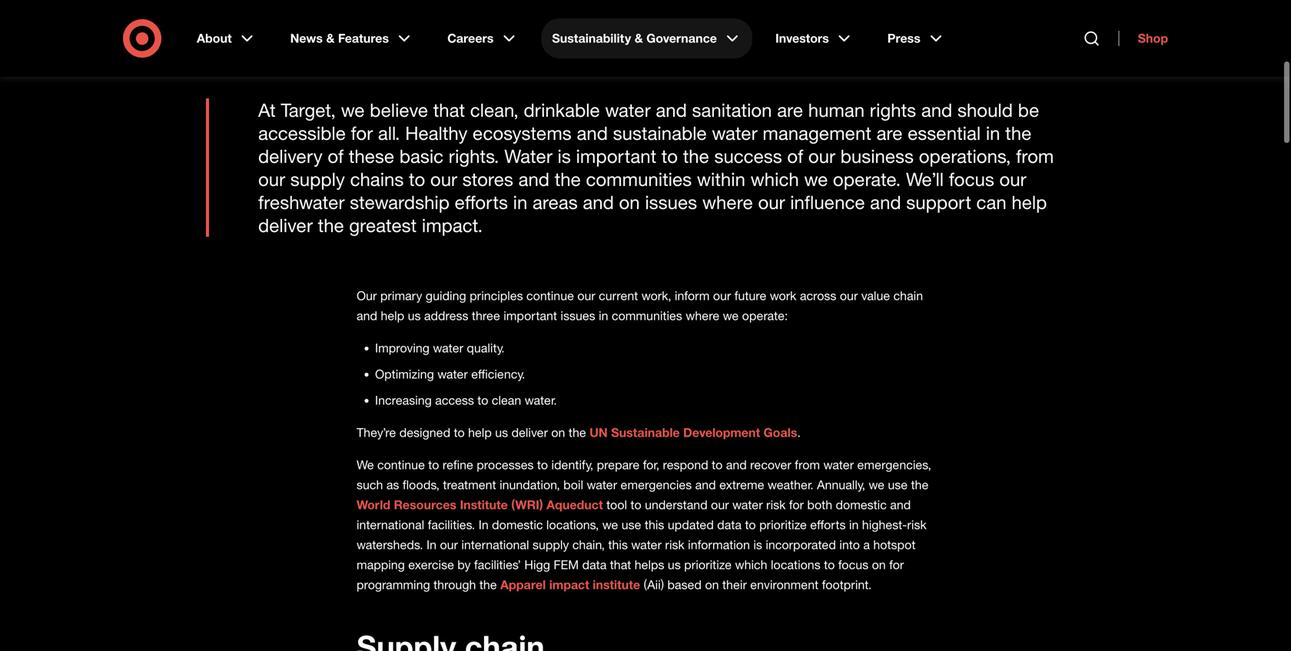 Task type: vqa. For each thing, say whether or not it's contained in the screenshot.
Experience
no



Task type: locate. For each thing, give the bounding box(es) containing it.
1 vertical spatial communities
[[612, 308, 683, 323]]

continue inside our primary guiding principles continue our current work, inform our future work across our value chain and help us address three important issues in communities where we operate:
[[527, 288, 574, 303]]

these
[[349, 145, 395, 167]]

1 horizontal spatial from
[[1017, 145, 1055, 167]]

clean
[[492, 393, 522, 408]]

0 vertical spatial continue
[[527, 288, 574, 303]]

our up influence
[[809, 145, 836, 167]]

help down the increasing access to clean water.
[[468, 425, 492, 440]]

1 vertical spatial domestic
[[492, 518, 543, 532]]

identify,
[[552, 458, 594, 473]]

0 vertical spatial communities
[[586, 168, 692, 190]]

where down within
[[703, 191, 753, 213]]

a
[[491, 31, 497, 46], [864, 537, 870, 552]]

that inside at target, we believe that clean, drinkable water and sanitation are human rights and should be accessible for all. healthy ecosystems and sustainable water management are essential in the delivery of these basic rights.    water is important to the success of our business operations, from our supply chains to our stores and the communities within which we operate. we'll focus our freshwater stewardship efforts in areas and on issues where our influence and support can help deliver the greatest impact.
[[434, 99, 465, 121]]

focus inside at target, we believe that clean, drinkable water and sanitation are human rights and should be accessible for all. healthy ecosystems and sustainable water management are essential in the delivery of these basic rights.    water is important to the success of our business operations, from our supply chains to our stores and the communities within which we operate. we'll focus our freshwater stewardship efforts in areas and on issues where our influence and support can help deliver the greatest impact.
[[950, 168, 995, 190]]

1 vertical spatial us
[[495, 425, 508, 440]]

un
[[590, 425, 608, 440]]

a right into
[[864, 537, 870, 552]]

this down the understand
[[645, 518, 665, 532]]

is right information
[[754, 537, 763, 552]]

1 horizontal spatial domestic
[[836, 498, 887, 513]]

0 horizontal spatial principles
[[470, 288, 523, 303]]

0 horizontal spatial prioritize
[[685, 557, 732, 572]]

quality.
[[467, 341, 505, 356]]

international up the facilities'
[[462, 537, 529, 552]]

that up institute
[[610, 557, 632, 572]]

1 vertical spatial focus
[[839, 557, 869, 572]]

success
[[715, 145, 783, 167]]

continue up as
[[378, 458, 425, 473]]

1 vertical spatial where
[[686, 308, 720, 323]]

where inside at target, we believe that clean, drinkable water and sanitation are human rights and should be accessible for all. healthy ecosystems and sustainable water management are essential in the delivery of these basic rights.    water is important to the success of our business operations, from our supply chains to our stores and the communities within which we operate. we'll focus our freshwater stewardship efforts in areas and on issues where our influence and support can help deliver the greatest impact.
[[703, 191, 753, 213]]

chains
[[350, 168, 404, 190]]

helps
[[635, 557, 665, 572]]

0 vertical spatial that
[[619, 31, 640, 46]]

help inside at target, we believe that clean, drinkable water and sanitation are human rights and should be accessible for all. healthy ecosystems and sustainable water management are essential in the delivery of these basic rights.    water is important to the success of our business operations, from our supply chains to our stores and the communities within which we operate. we'll focus our freshwater stewardship efforts in areas and on issues where our influence and support can help deliver the greatest impact.
[[1012, 191, 1048, 213]]

investors link
[[765, 18, 865, 58]]

from up weather. in the right bottom of the page
[[795, 458, 821, 473]]

where inside our primary guiding principles continue our current work, inform our future work across our value chain and help us address three important issues in communities where we operate:
[[686, 308, 720, 323]]

1 vertical spatial principles
[[470, 288, 523, 303]]

efforts down stores
[[455, 191, 508, 213]]

is right water
[[558, 145, 571, 167]]

0 vertical spatial where
[[703, 191, 753, 213]]

recover
[[751, 458, 792, 473]]

issues
[[645, 191, 698, 213], [561, 308, 596, 323]]

0 vertical spatial issues
[[645, 191, 698, 213]]

the inside we continue to refine processes to identify, prepare for, respond to and recover from water emergencies, such as floods, treatment inundation, boil water emergencies and extreme weather. annually, we use the world resources institute (wri) aqueduct
[[912, 478, 929, 493]]

that left build
[[619, 31, 640, 46]]

0 horizontal spatial supply
[[291, 168, 345, 190]]

1 horizontal spatial use
[[888, 478, 908, 493]]

management
[[792, 31, 864, 46], [763, 122, 872, 144]]

0 horizontal spatial international
[[357, 518, 425, 532]]

us
[[408, 308, 421, 323], [495, 425, 508, 440], [668, 557, 681, 572]]

0 vertical spatial risk
[[767, 498, 786, 513]]

& left governance
[[635, 31, 643, 46]]

focus
[[950, 168, 995, 190], [839, 557, 869, 572]]

supply inside at target, we believe that clean, drinkable water and sanitation are human rights and should be accessible for all. healthy ecosystems and sustainable water management are essential in the delivery of these basic rights.    water is important to the success of our business operations, from our supply chains to our stores and the communities within which we operate. we'll focus our freshwater stewardship efforts in areas and on issues where our influence and support can help deliver the greatest impact.
[[291, 168, 345, 190]]

use inside we continue to refine processes to identify, prepare for, respond to and recover from water emergencies, such as floods, treatment inundation, boil water emergencies and extreme weather. annually, we use the world resources institute (wri) aqueduct
[[888, 478, 908, 493]]

on right build
[[674, 31, 687, 46]]

1 vertical spatial this
[[609, 537, 628, 552]]

to up "floods,"
[[429, 458, 439, 473]]

1 vertical spatial which
[[736, 557, 768, 572]]

0 vertical spatial freshwater
[[501, 31, 558, 46]]

0 horizontal spatial us
[[408, 308, 421, 323]]

0 horizontal spatial domestic
[[492, 518, 543, 532]]

us down primary
[[408, 308, 421, 323]]

& right news
[[326, 31, 335, 46]]

healthy
[[405, 122, 468, 144]]

1 vertical spatial supply
[[533, 537, 569, 552]]

continue
[[527, 288, 574, 303], [378, 458, 425, 473]]

of right success
[[788, 145, 804, 167]]

use down the tool
[[622, 518, 642, 532]]

about
[[197, 31, 232, 46]]

0 vertical spatial principles
[[562, 31, 615, 46]]

the down be
[[1006, 122, 1032, 144]]

to up information
[[746, 518, 756, 532]]

use
[[888, 478, 908, 493], [622, 518, 642, 532]]

that up healthy
[[434, 99, 465, 121]]

0 vertical spatial us
[[408, 308, 421, 323]]

risk up hotspot
[[908, 518, 927, 532]]

the down the facilities'
[[480, 577, 497, 592]]

from down be
[[1017, 145, 1055, 167]]

1 vertical spatial continue
[[378, 458, 425, 473]]

important right 'three'
[[504, 308, 557, 323]]

0 horizontal spatial continue
[[378, 458, 425, 473]]

freshwater
[[501, 31, 558, 46], [258, 191, 345, 213]]

we down 'future'
[[723, 308, 739, 323]]

1 horizontal spatial &
[[635, 31, 643, 46]]

that inside tool to understand our water risk for both domestic and international facilities. in domestic locations, we use this updated data to prioritize efforts in highest-risk watersheds. in our international supply chain, this water risk information is incorporated into a hotspot mapping exercise by facilities' higg fem data that helps us prioritize which locations to focus on for programming through the
[[610, 557, 632, 572]]

influence
[[791, 191, 866, 213]]

prepare
[[597, 458, 640, 473]]

highest-
[[863, 518, 908, 532]]

water right existing
[[758, 31, 788, 46]]

1 horizontal spatial data
[[718, 518, 742, 532]]

domestic down annually,
[[836, 498, 887, 513]]

and down operate.
[[871, 191, 902, 213]]

on inside at target, we believe that clean, drinkable water and sanitation are human rights and should be accessible for all. healthy ecosystems and sustainable water management are essential in the delivery of these basic rights.    water is important to the success of our business operations, from our supply chains to our stores and the communities within which we operate. we'll focus our freshwater stewardship efforts in areas and on issues where our influence and support can help deliver the greatest impact.
[[619, 191, 640, 213]]

for up these
[[351, 122, 373, 144]]

1 horizontal spatial focus
[[950, 168, 995, 190]]

help right can
[[1012, 191, 1048, 213]]

and
[[656, 99, 687, 121], [922, 99, 953, 121], [577, 122, 608, 144], [519, 168, 550, 190], [583, 191, 614, 213], [871, 191, 902, 213], [357, 308, 378, 323], [727, 458, 747, 473], [696, 478, 716, 493], [891, 498, 911, 513]]

in down current
[[599, 308, 609, 323]]

focus down into
[[839, 557, 869, 572]]

0 horizontal spatial a
[[491, 31, 497, 46]]

1 vertical spatial prioritize
[[685, 557, 732, 572]]

we right target,
[[341, 99, 365, 121]]

information
[[688, 537, 750, 552]]

& for features
[[326, 31, 335, 46]]

0 vertical spatial focus
[[950, 168, 995, 190]]

to up footprint.
[[824, 557, 835, 572]]

the left the greatest
[[318, 214, 344, 236]]

2 & from the left
[[635, 31, 643, 46]]

2 vertical spatial in
[[427, 537, 437, 552]]

1 vertical spatial from
[[795, 458, 821, 473]]

0 horizontal spatial this
[[609, 537, 628, 552]]

shop link
[[1119, 31, 1169, 46]]

0 vertical spatial important
[[576, 145, 657, 167]]

chain,
[[573, 537, 605, 552]]

help down primary
[[381, 308, 405, 323]]

the up 'areas'
[[555, 168, 581, 190]]

water up the tool
[[587, 478, 618, 493]]

sanitation
[[692, 99, 772, 121]]

our down 'extreme'
[[711, 498, 729, 513]]

clean,
[[470, 99, 519, 121]]

domestic down the (wri)
[[492, 518, 543, 532]]

and inside our primary guiding principles continue our current work, inform our future work across our value chain and help us address three important issues in communities where we operate:
[[357, 308, 378, 323]]

0 horizontal spatial of
[[328, 145, 344, 167]]

focus inside tool to understand our water risk for both domestic and international facilities. in domestic locations, we use this updated data to prioritize efforts in highest-risk watersheds. in our international supply chain, this water risk information is incorporated into a hotspot mapping exercise by facilities' higg fem data that helps us prioritize which locations to focus on for programming through the
[[839, 557, 869, 572]]

2 vertical spatial risk
[[665, 537, 685, 552]]

0 horizontal spatial from
[[795, 458, 821, 473]]

risk down weather. in the right bottom of the page
[[767, 498, 786, 513]]

water
[[505, 145, 553, 167]]

they're
[[357, 425, 396, 440]]

careers link
[[437, 18, 529, 58]]

where down inform
[[686, 308, 720, 323]]

1 horizontal spatial are
[[877, 122, 903, 144]]

0 horizontal spatial for
[[351, 122, 373, 144]]

1 vertical spatial management
[[763, 122, 872, 144]]

the inside tool to understand our water risk for both domestic and international facilities. in domestic locations, we use this updated data to prioritize efforts in highest-risk watersheds. in our international supply chain, this water risk information is incorporated into a hotspot mapping exercise by facilities' higg fem data that helps us prioritize which locations to focus on for programming through the
[[480, 577, 497, 592]]

1 vertical spatial use
[[622, 518, 642, 532]]

1 vertical spatial risk
[[908, 518, 927, 532]]

0 vertical spatial for
[[351, 122, 373, 144]]

0 horizontal spatial help
[[381, 308, 405, 323]]

news
[[290, 31, 323, 46]]

communities inside our primary guiding principles continue our current work, inform our future work across our value chain and help us address three important issues in communities where we operate:
[[612, 308, 683, 323]]

that
[[619, 31, 640, 46], [434, 99, 465, 121], [610, 557, 632, 572]]

us up processes
[[495, 425, 508, 440]]

1 horizontal spatial a
[[864, 537, 870, 552]]

issues inside at target, we believe that clean, drinkable water and sanitation are human rights and should be accessible for all. healthy ecosystems and sustainable water management are essential in the delivery of these basic rights.    water is important to the success of our business operations, from our supply chains to our stores and the communities within which we operate. we'll focus our freshwater stewardship efforts in areas and on issues where our influence and support can help deliver the greatest impact.
[[645, 191, 698, 213]]

exercise
[[409, 557, 454, 572]]

be
[[1019, 99, 1040, 121]]

our down facilities.
[[440, 537, 458, 552]]

domestic
[[836, 498, 887, 513], [492, 518, 543, 532]]

on down hotspot
[[872, 557, 886, 572]]

0 horizontal spatial efforts
[[455, 191, 508, 213]]

and down the our
[[357, 308, 378, 323]]

1 horizontal spatial in
[[427, 537, 437, 552]]

0 vertical spatial help
[[1012, 191, 1048, 213]]

inundation,
[[500, 478, 560, 493]]

in inside our primary guiding principles continue our current work, inform our future work across our value chain and help us address three important issues in communities where we operate:
[[599, 308, 609, 323]]

2 horizontal spatial help
[[1012, 191, 1048, 213]]

1 horizontal spatial issues
[[645, 191, 698, 213]]

2018,
[[370, 31, 401, 46]]

1 vertical spatial in
[[479, 518, 489, 532]]

2 horizontal spatial us
[[668, 557, 681, 572]]

0 vertical spatial prioritize
[[760, 518, 807, 532]]

extreme
[[720, 478, 765, 493]]

all.
[[378, 122, 400, 144]]

continue left current
[[527, 288, 574, 303]]

2 vertical spatial help
[[468, 425, 492, 440]]

supply inside tool to understand our water risk for both domestic and international facilities. in domestic locations, we use this updated data to prioritize efforts in highest-risk watersheds. in our international supply chain, this water risk information is incorporated into a hotspot mapping exercise by facilities' higg fem data that helps us prioritize which locations to focus on for programming through the
[[533, 537, 569, 552]]

1 horizontal spatial prioritize
[[760, 518, 807, 532]]

data down chain,
[[583, 557, 607, 572]]

water up access
[[438, 367, 468, 382]]

& inside news & features link
[[326, 31, 335, 46]]

weather.
[[768, 478, 814, 493]]

1 horizontal spatial deliver
[[512, 425, 548, 440]]

1 horizontal spatial efforts
[[811, 518, 846, 532]]

our down success
[[759, 191, 786, 213]]

1 vertical spatial a
[[864, 537, 870, 552]]

updated
[[668, 518, 714, 532]]

management down the "human"
[[763, 122, 872, 144]]

hotspot
[[874, 537, 916, 552]]

0 vertical spatial use
[[888, 478, 908, 493]]

in
[[357, 31, 367, 46], [479, 518, 489, 532], [427, 537, 437, 552]]

0 vertical spatial is
[[558, 145, 571, 167]]

communities down sustainable
[[586, 168, 692, 190]]

environment
[[751, 577, 819, 592]]

our up can
[[1000, 168, 1027, 190]]

and up essential
[[922, 99, 953, 121]]

principles inside our primary guiding principles continue our current work, inform our future work across our value chain and help us address three important issues in communities where we operate:
[[470, 288, 523, 303]]

our primary guiding principles continue our current work, inform our future work across our value chain and help us address three important issues in communities where we operate:
[[357, 288, 924, 323]]

0 vertical spatial international
[[357, 518, 425, 532]]

and up the highest- at the right of the page
[[891, 498, 911, 513]]

data
[[718, 518, 742, 532], [583, 557, 607, 572]]

1 vertical spatial deliver
[[512, 425, 548, 440]]

operate.
[[834, 168, 901, 190]]

focus down operations,
[[950, 168, 995, 190]]

1 horizontal spatial of
[[788, 145, 804, 167]]

in inside tool to understand our water risk for both domestic and international facilities. in domestic locations, we use this updated data to prioritize efforts in highest-risk watersheds. in our international supply chain, this water risk information is incorporated into a hotspot mapping exercise by facilities' higg fem data that helps us prioritize which locations to focus on for programming through the
[[850, 518, 859, 532]]

we down the tool
[[603, 518, 619, 532]]

for down hotspot
[[890, 557, 905, 572]]

1 horizontal spatial help
[[468, 425, 492, 440]]

prioritize down information
[[685, 557, 732, 572]]

access
[[435, 393, 474, 408]]

to down sustainable
[[662, 145, 678, 167]]

& inside sustainability & governance link
[[635, 31, 643, 46]]

higg
[[525, 557, 551, 572]]

address
[[424, 308, 469, 323]]

important down sustainable
[[576, 145, 657, 167]]

watersheds.
[[357, 537, 423, 552]]

international up watersheds.
[[357, 518, 425, 532]]

management inside at target, we believe that clean, drinkable water and sanitation are human rights and should be accessible for all. healthy ecosystems and sustainable water management are essential in the delivery of these basic rights.    water is important to the success of our business operations, from our supply chains to our stores and the communities within which we operate. we'll focus our freshwater stewardship efforts in areas and on issues where our influence and support can help deliver the greatest impact.
[[763, 122, 872, 144]]

on right 'areas'
[[619, 191, 640, 213]]

communities
[[586, 168, 692, 190], [612, 308, 683, 323]]

1 horizontal spatial this
[[645, 518, 665, 532]]

efforts inside at target, we believe that clean, drinkable water and sanitation are human rights and should be accessible for all. healthy ecosystems and sustainable water management are essential in the delivery of these basic rights.    water is important to the success of our business operations, from our supply chains to our stores and the communities within which we operate. we'll focus our freshwater stewardship efforts in areas and on issues where our influence and support can help deliver the greatest impact.
[[455, 191, 508, 213]]

0 vertical spatial this
[[645, 518, 665, 532]]

floods,
[[403, 478, 440, 493]]

in up exercise
[[427, 537, 437, 552]]

to right the tool
[[631, 498, 642, 513]]

aqueduct
[[547, 498, 603, 513]]

which down success
[[751, 168, 800, 190]]

1 vertical spatial data
[[583, 557, 607, 572]]

a right introduced link
[[491, 31, 497, 46]]

0 vertical spatial deliver
[[258, 214, 313, 236]]

through
[[434, 577, 476, 592]]

we right 2018,
[[404, 31, 420, 46]]

for down weather. in the right bottom of the page
[[790, 498, 804, 513]]

we down the emergencies,
[[869, 478, 885, 493]]

0 vertical spatial efforts
[[455, 191, 508, 213]]

in left 2018,
[[357, 31, 367, 46]]

0 vertical spatial are
[[778, 99, 804, 121]]

we continue to refine processes to identify, prepare for, respond to and recover from water emergencies, such as floods, treatment inundation, boil water emergencies and extreme weather. annually, we use the world resources institute (wri) aqueduct
[[357, 458, 932, 513]]

risk
[[767, 498, 786, 513], [908, 518, 927, 532], [665, 537, 685, 552]]

0 horizontal spatial freshwater
[[258, 191, 345, 213]]

are left the "human"
[[778, 99, 804, 121]]

facilities.
[[428, 518, 475, 532]]

is
[[558, 145, 571, 167], [754, 537, 763, 552]]

accessible
[[258, 122, 346, 144]]

about link
[[186, 18, 267, 58]]

efforts
[[455, 191, 508, 213], [811, 518, 846, 532]]

current
[[599, 288, 639, 303]]

1 horizontal spatial risk
[[767, 498, 786, 513]]

0 vertical spatial supply
[[291, 168, 345, 190]]

1 horizontal spatial is
[[754, 537, 763, 552]]

water
[[758, 31, 788, 46], [605, 99, 651, 121], [712, 122, 758, 144], [433, 341, 464, 356], [438, 367, 468, 382], [824, 458, 854, 473], [587, 478, 618, 493], [733, 498, 763, 513], [632, 537, 662, 552]]

features
[[338, 31, 389, 46]]

freshwater down delivery
[[258, 191, 345, 213]]

0 horizontal spatial focus
[[839, 557, 869, 572]]

risk down updated
[[665, 537, 685, 552]]

0 vertical spatial domestic
[[836, 498, 887, 513]]

1 & from the left
[[326, 31, 335, 46]]

is inside tool to understand our water risk for both domestic and international facilities. in domestic locations, we use this updated data to prioritize efforts in highest-risk watersheds. in our international supply chain, this water risk information is incorporated into a hotspot mapping exercise by facilities' higg fem data that helps us prioritize which locations to focus on for programming through the
[[754, 537, 763, 552]]

1 vertical spatial important
[[504, 308, 557, 323]]

1 horizontal spatial important
[[576, 145, 657, 167]]

on
[[674, 31, 687, 46], [619, 191, 640, 213], [552, 425, 566, 440], [872, 557, 886, 572], [706, 577, 719, 592]]

1 vertical spatial help
[[381, 308, 405, 323]]

0 horizontal spatial use
[[622, 518, 642, 532]]

and inside tool to understand our water risk for both domestic and international facilities. in domestic locations, we use this updated data to prioritize efforts in highest-risk watersheds. in our international supply chain, this water risk information is incorporated into a hotspot mapping exercise by facilities' higg fem data that helps us prioritize which locations to focus on for programming through the
[[891, 498, 911, 513]]

0 horizontal spatial &
[[326, 31, 335, 46]]

facilities'
[[474, 557, 521, 572]]

2 vertical spatial us
[[668, 557, 681, 572]]

in down institute
[[479, 518, 489, 532]]

0 horizontal spatial issues
[[561, 308, 596, 323]]

2 vertical spatial for
[[890, 557, 905, 572]]

in
[[986, 122, 1001, 144], [513, 191, 528, 213], [599, 308, 609, 323], [850, 518, 859, 532]]

impact
[[550, 577, 590, 592]]

0 vertical spatial data
[[718, 518, 742, 532]]

inform
[[675, 288, 710, 303]]

in up into
[[850, 518, 859, 532]]

the down the emergencies,
[[912, 478, 929, 493]]



Task type: describe. For each thing, give the bounding box(es) containing it.
emergencies,
[[858, 458, 932, 473]]

from inside at target, we believe that clean, drinkable water and sanitation are human rights and should be accessible for all. healthy ecosystems and sustainable water management are essential in the delivery of these basic rights.    water is important to the success of our business operations, from our supply chains to our stores and the communities within which we operate. we'll focus our freshwater stewardship efforts in areas and on issues where our influence and support can help deliver the greatest impact.
[[1017, 145, 1055, 167]]

and down water
[[519, 168, 550, 190]]

basic
[[400, 145, 444, 167]]

three
[[472, 308, 500, 323]]

greatest
[[349, 214, 417, 236]]

1 horizontal spatial principles
[[562, 31, 615, 46]]

locations,
[[547, 518, 599, 532]]

un sustainable development goals link
[[590, 425, 798, 440]]

we inside tool to understand our water risk for both domestic and international facilities. in domestic locations, we use this updated data to prioritize efforts in highest-risk watersheds. in our international supply chain, this water risk information is incorporated into a hotspot mapping exercise by facilities' higg fem data that helps us prioritize which locations to focus on for programming through the
[[603, 518, 619, 532]]

world
[[357, 498, 391, 513]]

our left current
[[578, 288, 596, 303]]

across
[[800, 288, 837, 303]]

1 horizontal spatial international
[[462, 537, 529, 552]]

both
[[808, 498, 833, 513]]

development
[[684, 425, 761, 440]]

sustainable
[[613, 122, 707, 144]]

fem
[[554, 557, 579, 572]]

rights
[[870, 99, 917, 121]]

institute
[[460, 498, 508, 513]]

communities inside at target, we believe that clean, drinkable water and sanitation are human rights and should be accessible for all. healthy ecosystems and sustainable water management are essential in the delivery of these basic rights.    water is important to the success of our business operations, from our supply chains to our stores and the communities within which we operate. we'll focus our freshwater stewardship efforts in areas and on issues where our influence and support can help deliver the greatest impact.
[[586, 168, 692, 190]]

stores
[[463, 168, 514, 190]]

support
[[907, 191, 972, 213]]

improving
[[375, 341, 430, 356]]

believe
[[370, 99, 428, 121]]

areas
[[533, 191, 578, 213]]

from inside we continue to refine processes to identify, prepare for, respond to and recover from water emergencies, such as floods, treatment inundation, boil water emergencies and extreme weather. annually, we use the world resources institute (wri) aqueduct
[[795, 458, 821, 473]]

water up sustainable
[[605, 99, 651, 121]]

1 horizontal spatial freshwater
[[501, 31, 558, 46]]

2 horizontal spatial risk
[[908, 518, 927, 532]]

processes
[[477, 458, 534, 473]]

to left clean
[[478, 393, 489, 408]]

optimizing
[[375, 367, 434, 382]]

operate:
[[743, 308, 788, 323]]

1 of from the left
[[328, 145, 344, 167]]

efforts inside tool to understand our water risk for both domestic and international facilities. in domestic locations, we use this updated data to prioritize efforts in highest-risk watersheds. in our international supply chain, this water risk information is incorporated into a hotspot mapping exercise by facilities' higg fem data that helps us prioritize which locations to focus on for programming through the
[[811, 518, 846, 532]]

we inside our primary guiding principles continue our current work, inform our future work across our value chain and help us address three important issues in communities where we operate:
[[723, 308, 739, 323]]

our down basic
[[431, 168, 458, 190]]

in down should
[[986, 122, 1001, 144]]

aspirations:
[[868, 31, 931, 46]]

to down basic
[[409, 168, 425, 190]]

apparel impact institute link
[[501, 577, 641, 592]]

& for governance
[[635, 31, 643, 46]]

press link
[[877, 18, 957, 58]]

to up inundation,
[[537, 458, 548, 473]]

treatment
[[443, 478, 496, 493]]

resources
[[394, 498, 457, 513]]

0 vertical spatial management
[[792, 31, 864, 46]]

we'll
[[907, 168, 944, 190]]

our left 'future'
[[714, 288, 732, 303]]

water up the optimizing water efficiency.
[[433, 341, 464, 356]]

such
[[357, 478, 383, 493]]

programming
[[357, 577, 430, 592]]

we inside we continue to refine processes to identify, prepare for, respond to and recover from water emergencies, such as floods, treatment inundation, boil water emergencies and extreme weather. annually, we use the world resources institute (wri) aqueduct
[[869, 478, 885, 493]]

us inside tool to understand our water risk for both domestic and international facilities. in domestic locations, we use this updated data to prioritize efforts in highest-risk watersheds. in our international supply chain, this water risk information is incorporated into a hotspot mapping exercise by facilities' higg fem data that helps us prioritize which locations to focus on for programming through the
[[668, 557, 681, 572]]

tool
[[607, 498, 628, 513]]

0 horizontal spatial are
[[778, 99, 804, 121]]

our down delivery
[[258, 168, 285, 190]]

world resources institute (wri) aqueduct link
[[357, 498, 607, 513]]

footprint.
[[823, 577, 872, 592]]

and up sustainable
[[656, 99, 687, 121]]

business
[[841, 145, 914, 167]]

and down respond
[[696, 478, 716, 493]]

understand
[[645, 498, 708, 513]]

stewardship
[[350, 191, 450, 213]]

in 2018, we introduced a freshwater principles that build on our existing water management aspirations:
[[357, 31, 931, 46]]

governance
[[647, 31, 717, 46]]

and down drinkable
[[577, 122, 608, 144]]

refine
[[443, 458, 474, 473]]

important inside our primary guiding principles continue our current work, inform our future work across our value chain and help us address three important issues in communities where we operate:
[[504, 308, 557, 323]]

as
[[387, 478, 399, 493]]

for inside at target, we believe that clean, drinkable water and sanitation are human rights and should be accessible for all. healthy ecosystems and sustainable water management are essential in the delivery of these basic rights.    water is important to the success of our business operations, from our supply chains to our stores and the communities within which we operate. we'll focus our freshwater stewardship efforts in areas and on issues where our influence and support can help deliver the greatest impact.
[[351, 122, 373, 144]]

on left their
[[706, 577, 719, 592]]

water down 'extreme'
[[733, 498, 763, 513]]

investors
[[776, 31, 830, 46]]

our left value
[[840, 288, 858, 303]]

primary
[[381, 288, 423, 303]]

rights.
[[449, 145, 500, 167]]

can
[[977, 191, 1007, 213]]

a inside tool to understand our water risk for both domestic and international facilities. in domestic locations, we use this updated data to prioritize efforts in highest-risk watersheds. in our international supply chain, this water risk information is incorporated into a hotspot mapping exercise by facilities' higg fem data that helps us prioritize which locations to focus on for programming through the
[[864, 537, 870, 552]]

careers
[[448, 31, 494, 46]]

freshwater inside at target, we believe that clean, drinkable water and sanitation are human rights and should be accessible for all. healthy ecosystems and sustainable water management are essential in the delivery of these basic rights.    water is important to the success of our business operations, from our supply chains to our stores and the communities within which we operate. we'll focus our freshwater stewardship efforts in areas and on issues where our influence and support can help deliver the greatest impact.
[[258, 191, 345, 213]]

.
[[798, 425, 801, 440]]

we up influence
[[805, 168, 828, 190]]

to up refine
[[454, 425, 465, 440]]

1 vertical spatial for
[[790, 498, 804, 513]]

on up identify,
[[552, 425, 566, 440]]

should
[[958, 99, 1014, 121]]

(aii)
[[644, 577, 664, 592]]

1 horizontal spatial us
[[495, 425, 508, 440]]

water.
[[525, 393, 557, 408]]

for,
[[643, 458, 660, 473]]

by
[[458, 557, 471, 572]]

which inside at target, we believe that clean, drinkable water and sanitation are human rights and should be accessible for all. healthy ecosystems and sustainable water management are essential in the delivery of these basic rights.    water is important to the success of our business operations, from our supply chains to our stores and the communities within which we operate. we'll focus our freshwater stewardship efforts in areas and on issues where our influence and support can help deliver the greatest impact.
[[751, 168, 800, 190]]

us inside our primary guiding principles continue our current work, inform our future work across our value chain and help us address three important issues in communities where we operate:
[[408, 308, 421, 323]]

increasing access to clean water.
[[375, 393, 557, 408]]

we
[[357, 458, 374, 473]]

on inside tool to understand our water risk for both domestic and international facilities. in domestic locations, we use this updated data to prioritize efforts in highest-risk watersheds. in our international supply chain, this water risk information is incorporated into a hotspot mapping exercise by facilities' higg fem data that helps us prioritize which locations to focus on for programming through the
[[872, 557, 886, 572]]

2 horizontal spatial for
[[890, 557, 905, 572]]

build
[[643, 31, 670, 46]]

sustainable
[[612, 425, 680, 440]]

drinkable
[[524, 99, 600, 121]]

0 horizontal spatial in
[[357, 31, 367, 46]]

our left existing
[[691, 31, 709, 46]]

sustainability
[[552, 31, 632, 46]]

shop
[[1139, 31, 1169, 46]]

and right 'areas'
[[583, 191, 614, 213]]

human
[[809, 99, 865, 121]]

introduced link
[[424, 31, 487, 46]]

essential
[[908, 122, 981, 144]]

and up 'extreme'
[[727, 458, 747, 473]]

(wri)
[[512, 498, 543, 513]]

target,
[[281, 99, 336, 121]]

water up helps on the bottom of page
[[632, 537, 662, 552]]

at
[[258, 99, 276, 121]]

water up annually,
[[824, 458, 854, 473]]

deliver inside at target, we believe that clean, drinkable water and sanitation are human rights and should be accessible for all. healthy ecosystems and sustainable water management are essential in the delivery of these basic rights.    water is important to the success of our business operations, from our supply chains to our stores and the communities within which we operate. we'll focus our freshwater stewardship efforts in areas and on issues where our influence and support can help deliver the greatest impact.
[[258, 214, 313, 236]]

0 vertical spatial a
[[491, 31, 497, 46]]

help inside our primary guiding principles continue our current work, inform our future work across our value chain and help us address three important issues in communities where we operate:
[[381, 308, 405, 323]]

they're designed to help us deliver on the un sustainable development goals .
[[357, 425, 801, 440]]

value
[[862, 288, 891, 303]]

2 of from the left
[[788, 145, 804, 167]]

use inside tool to understand our water risk for both domestic and international facilities. in domestic locations, we use this updated data to prioritize efforts in highest-risk watersheds. in our international supply chain, this water risk information is incorporated into a hotspot mapping exercise by facilities' higg fem data that helps us prioritize which locations to focus on for programming through the
[[622, 518, 642, 532]]

1 vertical spatial are
[[877, 122, 903, 144]]

boil
[[564, 478, 584, 493]]

press
[[888, 31, 921, 46]]

0 horizontal spatial data
[[583, 557, 607, 572]]

water down sanitation
[[712, 122, 758, 144]]

the up within
[[683, 145, 710, 167]]

issues inside our primary guiding principles continue our current work, inform our future work across our value chain and help us address three important issues in communities where we operate:
[[561, 308, 596, 323]]

important inside at target, we believe that clean, drinkable water and sanitation are human rights and should be accessible for all. healthy ecosystems and sustainable water management are essential in the delivery of these basic rights.    water is important to the success of our business operations, from our supply chains to our stores and the communities within which we operate. we'll focus our freshwater stewardship efforts in areas and on issues where our influence and support can help deliver the greatest impact.
[[576, 145, 657, 167]]

operations,
[[920, 145, 1012, 167]]

locations
[[771, 557, 821, 572]]

apparel
[[501, 577, 546, 592]]

incorporated
[[766, 537, 837, 552]]

continue inside we continue to refine processes to identify, prepare for, respond to and recover from water emergencies, such as floods, treatment inundation, boil water emergencies and extreme weather. annually, we use the world resources institute (wri) aqueduct
[[378, 458, 425, 473]]

work
[[770, 288, 797, 303]]

respond
[[663, 458, 709, 473]]

tool to understand our water risk for both domestic and international facilities. in domestic locations, we use this updated data to prioritize efforts in highest-risk watersheds. in our international supply chain, this water risk information is incorporated into a hotspot mapping exercise by facilities' higg fem data that helps us prioritize which locations to focus on for programming through the
[[357, 498, 927, 592]]

news & features
[[290, 31, 389, 46]]

their
[[723, 577, 747, 592]]

in left 'areas'
[[513, 191, 528, 213]]

apparel impact institute (aii) based on their environment footprint.
[[501, 577, 872, 592]]

sustainability & governance link
[[542, 18, 753, 58]]

0 horizontal spatial risk
[[665, 537, 685, 552]]

which inside tool to understand our water risk for both domestic and international facilities. in domestic locations, we use this updated data to prioritize efforts in highest-risk watersheds. in our international supply chain, this water risk information is incorporated into a hotspot mapping exercise by facilities' higg fem data that helps us prioritize which locations to focus on for programming through the
[[736, 557, 768, 572]]

is inside at target, we believe that clean, drinkable water and sanitation are human rights and should be accessible for all. healthy ecosystems and sustainable water management are essential in the delivery of these basic rights.    water is important to the success of our business operations, from our supply chains to our stores and the communities within which we operate. we'll focus our freshwater stewardship efforts in areas and on issues where our influence and support can help deliver the greatest impact.
[[558, 145, 571, 167]]

the left un
[[569, 425, 586, 440]]

to right respond
[[712, 458, 723, 473]]



